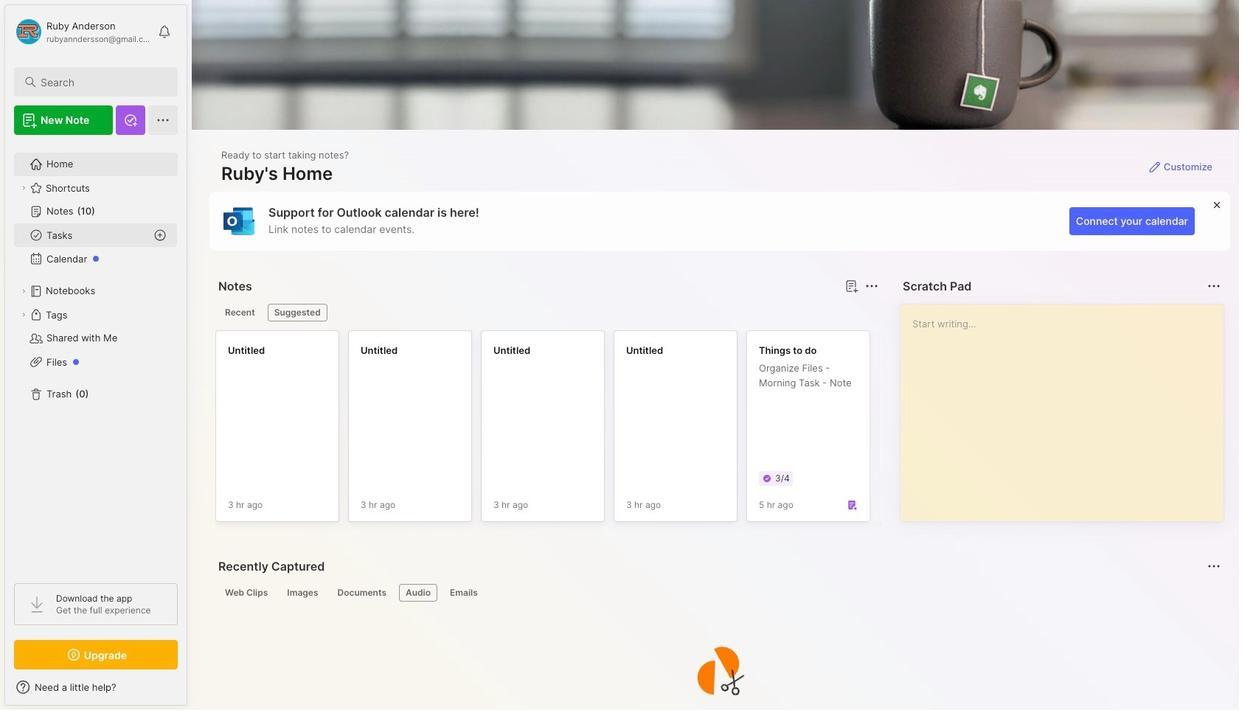 Task type: vqa. For each thing, say whether or not it's contained in the screenshot.
Tree inside the Main element
yes



Task type: describe. For each thing, give the bounding box(es) containing it.
click to collapse image
[[186, 683, 197, 701]]

more actions image
[[863, 277, 881, 295]]

expand tags image
[[19, 311, 28, 320]]

expand notebooks image
[[19, 287, 28, 296]]

Search text field
[[41, 75, 165, 89]]

Start writing… text field
[[913, 305, 1224, 510]]

Account field
[[14, 17, 151, 46]]

2 more actions field from the left
[[1204, 276, 1225, 297]]



Task type: locate. For each thing, give the bounding box(es) containing it.
row group
[[215, 331, 1240, 531]]

tree inside main element
[[5, 144, 187, 570]]

more actions image
[[1206, 277, 1224, 295]]

tree
[[5, 144, 187, 570]]

tab list
[[218, 304, 877, 322], [218, 584, 1219, 602]]

WHAT'S NEW field
[[5, 676, 187, 700]]

main element
[[0, 0, 192, 711]]

0 vertical spatial tab list
[[218, 304, 877, 322]]

tab
[[218, 304, 262, 322], [268, 304, 327, 322], [218, 584, 275, 602], [281, 584, 325, 602], [331, 584, 393, 602], [399, 584, 438, 602], [443, 584, 485, 602]]

More actions field
[[862, 276, 883, 297], [1204, 276, 1225, 297]]

1 tab list from the top
[[218, 304, 877, 322]]

2 tab list from the top
[[218, 584, 1219, 602]]

0 horizontal spatial more actions field
[[862, 276, 883, 297]]

none search field inside main element
[[41, 73, 165, 91]]

1 more actions field from the left
[[862, 276, 883, 297]]

None search field
[[41, 73, 165, 91]]

1 horizontal spatial more actions field
[[1204, 276, 1225, 297]]

1 vertical spatial tab list
[[218, 584, 1219, 602]]



